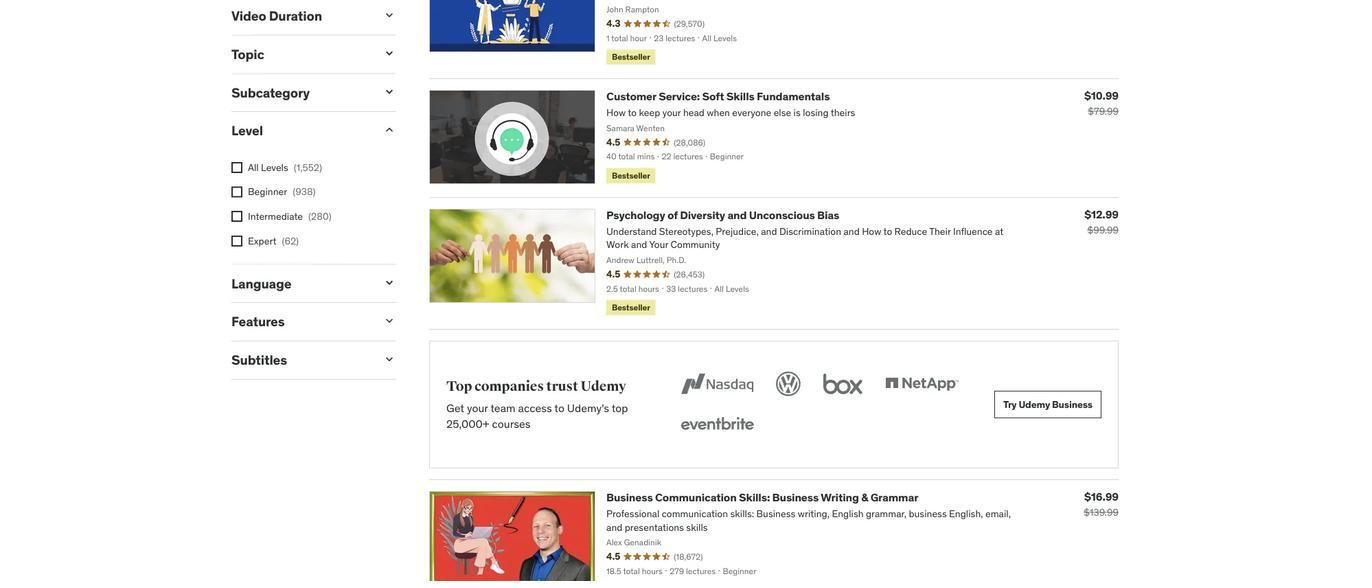Task type: describe. For each thing, give the bounding box(es) containing it.
psychology of diversity and unconscious bias link
[[607, 208, 840, 222]]

diversity
[[680, 208, 725, 222]]

video duration button
[[231, 7, 372, 24]]

get
[[446, 401, 464, 415]]

udemy's
[[567, 401, 609, 415]]

small image for subtitles
[[383, 352, 396, 366]]

$10.99 $79.99
[[1085, 88, 1119, 118]]

volkswagen image
[[773, 369, 804, 399]]

beginner (938)
[[248, 186, 316, 198]]

xsmall image for beginner
[[231, 187, 242, 198]]

skills
[[727, 89, 755, 104]]

top companies trust udemy get your team access to udemy's top 25,000+ courses
[[446, 378, 628, 431]]

small image for level
[[383, 123, 396, 137]]

duration
[[269, 7, 322, 24]]

xsmall image for expert
[[231, 235, 242, 246]]

communication
[[655, 490, 737, 504]]

features
[[231, 313, 285, 330]]

&
[[861, 490, 868, 504]]

$99.99
[[1088, 224, 1119, 236]]

topic
[[231, 46, 264, 62]]

$10.99
[[1085, 88, 1119, 102]]

$12.99
[[1085, 207, 1119, 221]]

business communication skills: business writing & grammar
[[607, 490, 919, 504]]

all
[[248, 161, 259, 173]]

small image for features
[[383, 314, 396, 328]]

expert (62)
[[248, 234, 299, 247]]

intermediate (280)
[[248, 210, 332, 222]]

small image for language
[[383, 276, 396, 289]]

(1,552)
[[294, 161, 322, 173]]

small image for video duration
[[383, 8, 396, 22]]

fundamentals
[[757, 89, 830, 104]]

customer service: soft skills fundamentals link
[[607, 89, 830, 104]]

level button
[[231, 122, 372, 139]]

1 horizontal spatial business
[[772, 490, 819, 504]]

business communication skills: business writing & grammar link
[[607, 490, 919, 504]]

subcategory
[[231, 84, 310, 101]]

bias
[[817, 208, 840, 222]]

0 horizontal spatial business
[[607, 490, 653, 504]]

grammar
[[871, 490, 919, 504]]

25,000+
[[446, 416, 490, 431]]

video
[[231, 7, 266, 24]]

team
[[491, 401, 516, 415]]

2 horizontal spatial business
[[1052, 398, 1093, 410]]

psychology of diversity and unconscious bias
[[607, 208, 840, 222]]

beginner
[[248, 186, 287, 198]]

subtitles button
[[231, 352, 372, 368]]

subtitles
[[231, 352, 287, 368]]

small image for subcategory
[[383, 85, 396, 99]]

level
[[231, 122, 263, 139]]

xsmall image for intermediate
[[231, 211, 242, 222]]



Task type: vqa. For each thing, say whether or not it's contained in the screenshot.
Diversity
yes



Task type: locate. For each thing, give the bounding box(es) containing it.
service:
[[659, 89, 700, 104]]

1 small image from the top
[[383, 46, 396, 60]]

expert
[[248, 234, 276, 247]]

(280)
[[308, 210, 332, 222]]

xsmall image
[[231, 162, 242, 173], [231, 211, 242, 222]]

top
[[612, 401, 628, 415]]

$16.99
[[1085, 489, 1119, 503]]

4 small image from the top
[[383, 276, 396, 289]]

try udemy business link
[[995, 391, 1102, 418]]

customer
[[607, 89, 657, 104]]

small image for topic
[[383, 46, 396, 60]]

$16.99 $139.99
[[1084, 489, 1119, 519]]

(62)
[[282, 234, 299, 247]]

topic button
[[231, 46, 372, 62]]

1 vertical spatial udemy
[[1019, 398, 1050, 410]]

udemy up udemy's
[[581, 378, 626, 395]]

top
[[446, 378, 472, 395]]

udemy right the try
[[1019, 398, 1050, 410]]

features button
[[231, 313, 372, 330]]

language
[[231, 275, 291, 292]]

courses
[[492, 416, 531, 431]]

psychology
[[607, 208, 665, 222]]

all levels (1,552)
[[248, 161, 322, 173]]

netapp image
[[883, 369, 962, 399]]

small image
[[383, 46, 396, 60], [383, 85, 396, 99], [383, 123, 396, 137], [383, 276, 396, 289], [383, 314, 396, 328]]

business
[[1052, 398, 1093, 410], [607, 490, 653, 504], [772, 490, 819, 504]]

0 vertical spatial udemy
[[581, 378, 626, 395]]

xsmall image left expert at the top
[[231, 235, 242, 246]]

1 vertical spatial xsmall image
[[231, 235, 242, 246]]

business right skills:
[[772, 490, 819, 504]]

udemy inside top companies trust udemy get your team access to udemy's top 25,000+ courses
[[581, 378, 626, 395]]

xsmall image left the intermediate
[[231, 211, 242, 222]]

business right the try
[[1052, 398, 1093, 410]]

levels
[[261, 161, 288, 173]]

1 small image from the top
[[383, 8, 396, 22]]

udemy
[[581, 378, 626, 395], [1019, 398, 1050, 410]]

2 small image from the top
[[383, 352, 396, 366]]

(938)
[[293, 186, 316, 198]]

box image
[[820, 369, 866, 399]]

writing
[[821, 490, 859, 504]]

1 vertical spatial small image
[[383, 352, 396, 366]]

of
[[668, 208, 678, 222]]

unconscious
[[749, 208, 815, 222]]

5 small image from the top
[[383, 314, 396, 328]]

0 vertical spatial small image
[[383, 8, 396, 22]]

language button
[[231, 275, 372, 292]]

nasdaq image
[[678, 369, 757, 399]]

try udemy business
[[1004, 398, 1093, 410]]

xsmall image left all on the top left of page
[[231, 162, 242, 173]]

your
[[467, 401, 488, 415]]

1 horizontal spatial udemy
[[1019, 398, 1050, 410]]

xsmall image
[[231, 187, 242, 198], [231, 235, 242, 246]]

soft
[[702, 89, 724, 104]]

xsmall image for all
[[231, 162, 242, 173]]

1 vertical spatial xsmall image
[[231, 211, 242, 222]]

$12.99 $99.99
[[1085, 207, 1119, 236]]

$139.99
[[1084, 506, 1119, 519]]

skills:
[[739, 490, 770, 504]]

intermediate
[[248, 210, 303, 222]]

small image
[[383, 8, 396, 22], [383, 352, 396, 366]]

and
[[728, 208, 747, 222]]

subcategory button
[[231, 84, 372, 101]]

3 small image from the top
[[383, 123, 396, 137]]

2 xsmall image from the top
[[231, 211, 242, 222]]

1 xsmall image from the top
[[231, 187, 242, 198]]

trust
[[546, 378, 578, 395]]

2 small image from the top
[[383, 85, 396, 99]]

companies
[[475, 378, 544, 395]]

xsmall image left beginner
[[231, 187, 242, 198]]

2 xsmall image from the top
[[231, 235, 242, 246]]

customer service: soft skills fundamentals
[[607, 89, 830, 104]]

access
[[518, 401, 552, 415]]

business left communication
[[607, 490, 653, 504]]

eventbrite image
[[678, 410, 757, 440]]

0 vertical spatial xsmall image
[[231, 162, 242, 173]]

0 vertical spatial xsmall image
[[231, 187, 242, 198]]

1 xsmall image from the top
[[231, 162, 242, 173]]

to
[[555, 401, 565, 415]]

video duration
[[231, 7, 322, 24]]

try
[[1004, 398, 1017, 410]]

0 horizontal spatial udemy
[[581, 378, 626, 395]]

$79.99
[[1088, 105, 1119, 118]]



